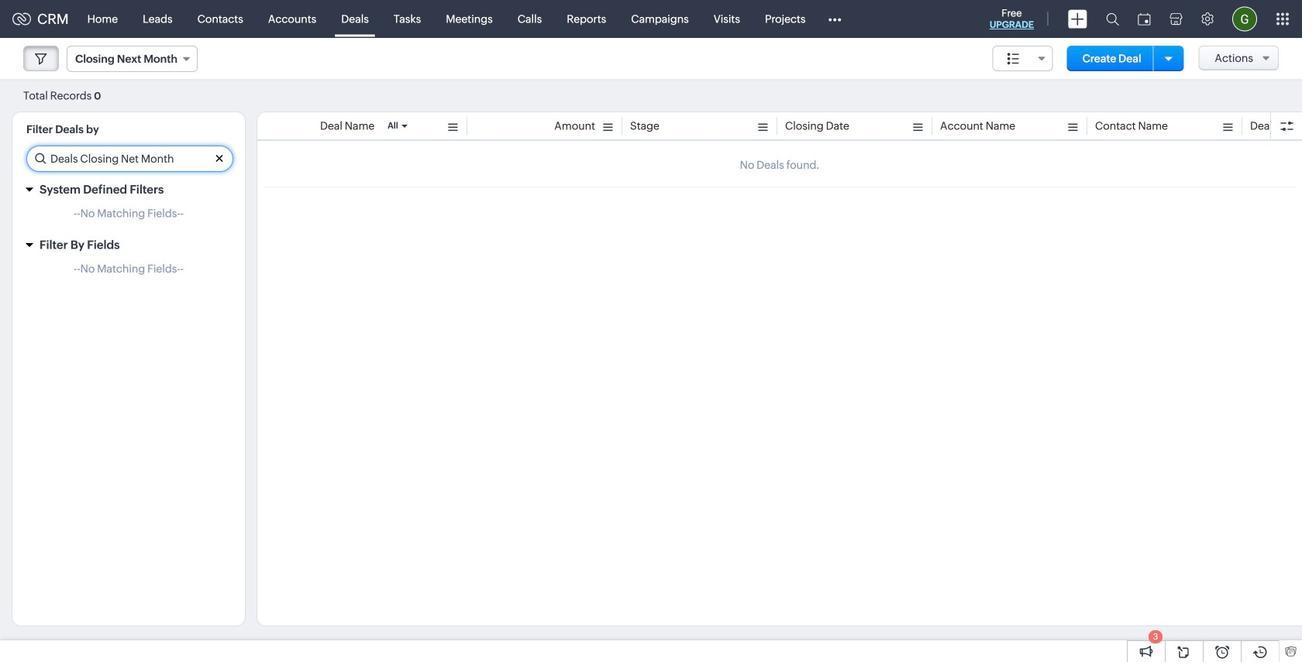 Task type: locate. For each thing, give the bounding box(es) containing it.
region
[[12, 203, 245, 231], [12, 259, 245, 287]]

1 vertical spatial region
[[12, 259, 245, 287]]

Other Modules field
[[818, 7, 851, 31]]

search element
[[1097, 0, 1128, 38]]

create menu image
[[1068, 10, 1087, 28]]

0 vertical spatial region
[[12, 203, 245, 231]]

None field
[[67, 46, 198, 72], [993, 46, 1053, 71], [67, 46, 198, 72]]

Search text field
[[27, 146, 233, 171]]

logo image
[[12, 13, 31, 25]]

profile image
[[1232, 7, 1257, 31]]

search image
[[1106, 12, 1119, 26]]



Task type: describe. For each thing, give the bounding box(es) containing it.
calendar image
[[1138, 13, 1151, 25]]

profile element
[[1223, 0, 1266, 38]]

size image
[[1007, 52, 1020, 66]]

create menu element
[[1059, 0, 1097, 38]]

2 region from the top
[[12, 259, 245, 287]]

1 region from the top
[[12, 203, 245, 231]]

none field size
[[993, 46, 1053, 71]]



Task type: vqa. For each thing, say whether or not it's contained in the screenshot.
SEARCH text box
yes



